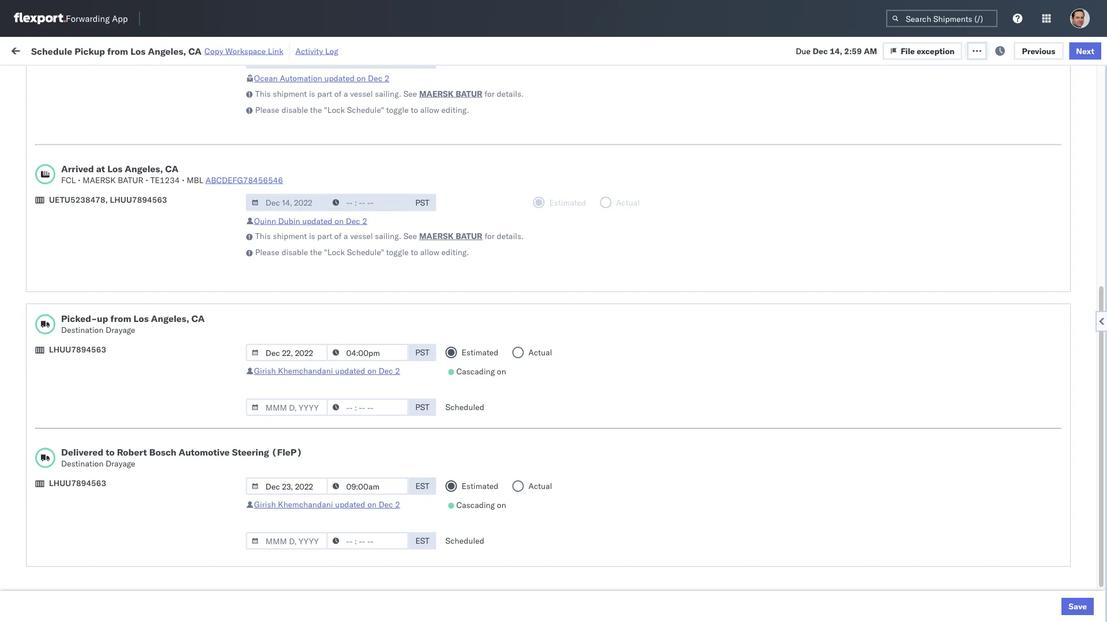 Task type: vqa. For each thing, say whether or not it's contained in the screenshot.
'batur' corresponding to Ocean Automation updated on Dec 2
yes



Task type: locate. For each thing, give the bounding box(es) containing it.
3 netherlands from the top
[[27, 552, 72, 562]]

mode button
[[366, 92, 434, 103]]

maersk
[[419, 89, 454, 99], [83, 175, 116, 185], [419, 231, 454, 241]]

1 vertical spatial schedule"
[[347, 247, 384, 257]]

schedule pickup from rotterdam, netherlands link for first schedule pickup from rotterdam, netherlands button from the bottom of the page
[[27, 515, 174, 538]]

please for quinn
[[255, 247, 279, 257]]

upload customs clearance documents for 2nd the upload customs clearance documents button
[[27, 267, 170, 277]]

0 vertical spatial girish khemchandani updated on dec 2
[[254, 366, 400, 376]]

angeles, left (0) at the left top of page
[[148, 45, 186, 57]]

sailing. for ocean automation updated on dec 2
[[375, 89, 401, 99]]

5 appointment from the top
[[94, 496, 142, 506]]

1 est from the top
[[415, 482, 430, 492]]

2
[[384, 73, 389, 83], [362, 216, 367, 226], [395, 366, 400, 376], [395, 500, 400, 510]]

7:00 pm est, dec 23, 2022
[[196, 319, 301, 329]]

0 vertical spatial -
[[1037, 395, 1042, 405]]

los inside button
[[104, 318, 117, 328]]

clearance down 'robert'
[[89, 470, 126, 480]]

link
[[268, 46, 283, 56]]

ca inside button
[[153, 318, 164, 328]]

2 ocean fcl from the top
[[372, 141, 413, 151]]

8:30
[[196, 496, 213, 506], [196, 522, 213, 532]]

2 actual from the top
[[529, 482, 552, 492]]

3 nov from the top
[[250, 192, 265, 202]]

angeles, left 7:00
[[151, 313, 189, 325]]

flex-2130387 button
[[653, 417, 733, 433], [653, 417, 733, 433]]

delivery down the uetu5238478,
[[63, 217, 92, 227]]

1 vertical spatial cascading on
[[456, 501, 506, 511]]

1 confirm from the top
[[27, 318, 56, 328]]

0 vertical spatial a
[[344, 89, 348, 99]]

2 for girish khemchandani updated on dec 2 button corresponding to delivered to robert bosch automotive steering (flep)
[[395, 500, 400, 510]]

1 vertical spatial maersk batur link
[[419, 231, 483, 242]]

2 shipment from the top
[[273, 231, 307, 241]]

angeles, for fifth the schedule pickup from los angeles, ca link from the bottom of the page
[[124, 166, 155, 176]]

ocean automation updated on dec 2 button
[[254, 73, 389, 83]]

workitem
[[13, 94, 43, 103]]

4 -- : -- -- text field from the top
[[327, 399, 409, 416]]

confirm for confirm pickup from los angeles, ca
[[27, 318, 56, 328]]

8 ocean fcl from the top
[[372, 369, 413, 379]]

2 vertical spatial 11:30
[[196, 471, 218, 481]]

-- : -- -- text field
[[327, 51, 409, 69], [327, 194, 409, 211], [327, 344, 409, 362], [327, 399, 409, 416], [327, 478, 409, 495], [327, 533, 409, 550]]

2 -- : -- -- text field from the top
[[327, 194, 409, 211]]

0 vertical spatial vessel
[[350, 89, 373, 99]]

2 disable from the top
[[282, 247, 308, 257]]

0 vertical spatial 8:30 pm est, jan 30, 2023
[[196, 496, 298, 506]]

1 disable from the top
[[282, 105, 308, 115]]

1 of from the top
[[334, 89, 342, 99]]

lhuu7894563 down the te1234
[[110, 195, 167, 205]]

te1234
[[150, 175, 180, 185]]

confirm pickup from los angeles, ca
[[27, 318, 164, 328]]

is
[[309, 89, 315, 99], [309, 231, 315, 241]]

0 vertical spatial is
[[309, 89, 315, 99]]

0 vertical spatial at
[[229, 45, 236, 55]]

activity log
[[296, 46, 338, 56]]

shipment down dubin
[[273, 231, 307, 241]]

1 vertical spatial girish khemchandani updated on dec 2
[[254, 500, 400, 510]]

flex- for 1889466
[[671, 293, 696, 303]]

2 8:30 from the top
[[196, 522, 213, 532]]

3 appointment from the top
[[94, 293, 142, 303]]

please disable the "lock schedule" toggle to allow editing. for ocean automation updated on dec 2
[[255, 105, 469, 115]]

a for ocean automation updated on dec 2
[[344, 89, 348, 99]]

drayage inside delivered to robert bosch automotive steering (flep) destination drayage
[[106, 459, 135, 469]]

1 vertical spatial account
[[590, 471, 620, 481]]

1 account from the top
[[590, 420, 620, 430]]

schedule pickup from los angeles, ca for third the schedule pickup from los angeles, ca link from the top of the page
[[27, 242, 168, 252]]

Search Shipments (/) text field
[[886, 10, 998, 27]]

delivery for 5th "schedule delivery appointment" button from the bottom of the page
[[63, 140, 92, 151]]

schedule delivery appointment button up "picked-"
[[27, 292, 142, 305]]

2 editing. from the top
[[442, 247, 469, 257]]

MMM D, YYYY text field
[[246, 51, 328, 69], [246, 344, 328, 362]]

2 vertical spatial flex-
[[671, 420, 696, 430]]

2 see from the top
[[403, 231, 417, 241]]

1 vertical spatial a
[[344, 231, 348, 241]]

please down quinn
[[255, 247, 279, 257]]

2 vertical spatial clearance
[[89, 470, 126, 480]]

schedule for fourth the schedule pickup from los angeles, ca link from the top
[[27, 369, 61, 379]]

0 vertical spatial see
[[403, 89, 417, 99]]

resize handle column header
[[175, 89, 189, 623], [310, 89, 324, 623], [353, 89, 366, 623], [432, 89, 446, 623], [511, 89, 525, 623], [633, 89, 647, 623], [730, 89, 744, 623], [810, 89, 824, 623], [962, 89, 976, 623], [1041, 89, 1055, 623], [1078, 89, 1092, 623]]

maersk inside the "arrived at los angeles, ca fcl • maersk batur • te1234 • mbl abcdefg78456546"
[[83, 175, 116, 185]]

khemchandani right the 13,
[[278, 366, 333, 376]]

sailing.
[[375, 89, 401, 99], [375, 231, 401, 241]]

MMM D, YYYY text field
[[246, 194, 328, 211], [246, 399, 328, 416], [246, 478, 328, 495], [246, 533, 328, 550]]

toggle for ocean automation updated on dec 2
[[386, 105, 409, 115]]

delivery
[[63, 140, 92, 151], [63, 217, 92, 227], [63, 293, 92, 303], [58, 343, 88, 354], [63, 394, 92, 404], [63, 496, 92, 506]]

delivery up the delivered
[[63, 394, 92, 404]]

cascading
[[456, 367, 495, 377], [456, 501, 495, 511]]

1 vertical spatial vessel
[[350, 231, 373, 241]]

0 vertical spatial maersk batur link
[[419, 88, 483, 99]]

0 horizontal spatial •
[[78, 175, 81, 185]]

1 horizontal spatial •
[[146, 175, 148, 185]]

0 vertical spatial this shipment is part of a vessel sailing. see maersk batur for details.
[[255, 89, 524, 99]]

9:00
[[196, 344, 213, 354]]

3 schedule delivery appointment from the top
[[27, 293, 142, 303]]

los for third the schedule pickup from los angeles, ca link from the top of the page
[[109, 242, 122, 252]]

delivery for 8:30 pm est, jan 30, 2023 "schedule delivery appointment" button
[[63, 496, 92, 506]]

los inside the "arrived at los angeles, ca fcl • maersk batur • te1234 • mbl abcdefg78456546"
[[107, 163, 122, 174]]

los for second the schedule pickup from los angeles, ca link from the top
[[109, 191, 122, 201]]

destination inside delivered to robert bosch automotive steering (flep) destination drayage
[[61, 459, 104, 469]]

disable for dubin
[[282, 247, 308, 257]]

2 part from the top
[[317, 231, 332, 241]]

1 vertical spatial schedule pickup from rotterdam, netherlands button
[[27, 515, 174, 539]]

1 vertical spatial consignee
[[507, 369, 546, 379]]

client
[[451, 94, 470, 103]]

0 vertical spatial "lock
[[324, 105, 345, 115]]

2 vertical spatial to
[[106, 447, 115, 458]]

• left mbl
[[182, 175, 185, 185]]

schedule for fifth the schedule pickup from los angeles, ca link from the bottom of the page
[[27, 166, 61, 176]]

0 vertical spatial schedule pickup from rotterdam, netherlands link
[[27, 413, 174, 436]]

1 editing. from the top
[[442, 105, 469, 115]]

schedule pickup from los angeles, ca for second the schedule pickup from los angeles, ca link from the top
[[27, 191, 168, 201]]

1 vertical spatial flex-
[[671, 293, 696, 303]]

flex-1846748
[[671, 141, 731, 151]]

2 vessel from the top
[[350, 231, 373, 241]]

3 clearance from the top
[[89, 470, 126, 480]]

schedule delivery appointment button for 8:30 pm est, jan 30, 2023
[[27, 495, 142, 508]]

2 vertical spatial confirm
[[27, 541, 56, 551]]

"lock
[[324, 105, 345, 115], [324, 247, 345, 257]]

girish khemchandani updated on dec 2 button for picked-up from los angeles, ca
[[254, 366, 400, 376]]

1 please from the top
[[255, 105, 279, 115]]

dec
[[813, 46, 828, 56], [368, 73, 382, 83], [346, 216, 360, 226], [250, 293, 265, 303], [249, 319, 264, 329], [250, 344, 265, 354], [379, 366, 393, 376], [379, 500, 393, 510]]

1 vertical spatial 11:30 pm est, jan 23, 2023
[[196, 420, 303, 430]]

forwarding app
[[66, 13, 128, 24]]

is for dubin
[[309, 231, 315, 241]]

shipment for automation
[[273, 89, 307, 99]]

3:00 am edt, aug 19, 2022
[[196, 116, 302, 126]]

angeles, inside button
[[119, 318, 151, 328]]

2 cascading from the top
[[456, 501, 495, 511]]

2 vertical spatial pst
[[415, 403, 430, 413]]

2 a from the top
[[344, 231, 348, 241]]

schedule pickup from rotterdam, netherlands up the confirm pickup from rotterdam, netherlands
[[27, 515, 150, 537]]

of
[[334, 89, 342, 99], [334, 231, 342, 241]]

est, down 2:59 am est, jan 13, 2023
[[235, 395, 252, 405]]

for for cst
[[485, 89, 495, 99]]

1 vertical spatial pst
[[415, 348, 430, 358]]

cascading for delivered to robert bosch automotive steering (flep)
[[456, 501, 495, 511]]

1 sailing. from the top
[[375, 89, 401, 99]]

1 vertical spatial 8:30
[[196, 522, 213, 532]]

2 demo from the top
[[484, 369, 505, 379]]

pickup inside the confirm pickup from rotterdam, netherlands
[[58, 541, 83, 551]]

pst for quinn dubin updated on dec 2
[[415, 198, 430, 208]]

14, up the 7:00 pm est, dec 23, 2022
[[267, 293, 279, 303]]

2 integration test account - karl lagerfeld from the top
[[531, 471, 681, 481]]

hlxu8034992
[[872, 141, 929, 151]]

at
[[229, 45, 236, 55], [96, 163, 105, 174]]

pm down 11:30 pm est, jan 28, 2023
[[215, 496, 228, 506]]

documents left 3:00
[[128, 115, 170, 125]]

khemchandani for picked-up from los angeles, ca
[[278, 366, 333, 376]]

1 vertical spatial please disable the "lock schedule" toggle to allow editing.
[[255, 247, 469, 257]]

1 vertical spatial documents
[[128, 267, 170, 277]]

integration test account - karl lagerfeld for 11:30 pm est, jan 28, 2023
[[531, 471, 681, 481]]

1 vessel from the top
[[350, 89, 373, 99]]

0 vertical spatial details.
[[497, 89, 524, 99]]

2 vertical spatial netherlands
[[27, 552, 72, 562]]

1 upload customs clearance documents button from the top
[[27, 114, 170, 127]]

schedule pickup from rotterdam, netherlands button up the confirm pickup from rotterdam, netherlands link
[[27, 515, 174, 539]]

upload customs clearance documents down the delivered
[[27, 470, 170, 480]]

1 vertical spatial maersk
[[83, 175, 116, 185]]

1 vertical spatial the
[[310, 247, 322, 257]]

clearance
[[89, 115, 126, 125], [89, 267, 126, 277], [89, 470, 126, 480]]

maeu9408431
[[829, 420, 888, 430]]

lhuu7894563 for robert
[[49, 479, 106, 489]]

automotive
[[179, 447, 230, 458]]

jan left 28,
[[254, 471, 267, 481]]

picked-up from los angeles, ca destination drayage
[[61, 313, 205, 335]]

1 vertical spatial scheduled
[[446, 536, 484, 546]]

appointment
[[94, 140, 142, 151], [94, 217, 142, 227], [94, 293, 142, 303], [94, 394, 142, 404], [94, 496, 142, 506]]

2 this from the top
[[255, 231, 271, 241]]

0 vertical spatial karl
[[630, 420, 644, 430]]

11:30
[[196, 395, 218, 405], [196, 420, 218, 430], [196, 471, 218, 481]]

2023 up (flep)
[[283, 420, 303, 430]]

2 mmm d, yyyy text field from the top
[[246, 399, 328, 416]]

ocean automation updated on dec 2
[[254, 73, 389, 83]]

lhuu7894563 for from
[[49, 345, 106, 355]]

8:30 up 2:00
[[196, 522, 213, 532]]

gaurav jawla
[[982, 141, 1030, 151]]

2 vertical spatial batur
[[456, 231, 483, 241]]

2 vertical spatial upload customs clearance documents link
[[27, 470, 170, 481]]

to for cst
[[411, 105, 418, 115]]

flex- for 2130387
[[671, 420, 696, 430]]

fcl inside the "arrived at los angeles, ca fcl • maersk batur • te1234 • mbl abcdefg78456546"
[[61, 175, 76, 185]]

this
[[255, 89, 271, 99], [255, 231, 271, 241]]

0 vertical spatial flexport demo consignee
[[451, 116, 546, 126]]

to inside delivered to robert bosch automotive steering (flep) destination drayage
[[106, 447, 115, 458]]

2 upload customs clearance documents link from the top
[[27, 267, 170, 278]]

name
[[472, 94, 490, 103]]

1 vertical spatial allow
[[420, 247, 439, 257]]

scheduled for delivered to robert bosch automotive steering (flep)
[[446, 536, 484, 546]]

drayage inside "picked-up from los angeles, ca destination drayage"
[[106, 325, 135, 335]]

agent
[[1085, 395, 1107, 405]]

1 vertical spatial karl
[[630, 471, 644, 481]]

1 vertical spatial see
[[403, 231, 417, 241]]

3 customs from the top
[[55, 470, 87, 480]]

disable down automation
[[282, 105, 308, 115]]

shipment for dubin
[[273, 231, 307, 241]]

3 pst from the top
[[415, 403, 430, 413]]

23, down the 13,
[[269, 395, 281, 405]]

2 estimated from the top
[[462, 482, 499, 492]]

message (0)
[[155, 45, 202, 55]]

edt, up 2:59 am est, dec 14, 2022
[[230, 243, 248, 253]]

this down :
[[255, 89, 271, 99]]

clearance down workitem button
[[89, 115, 126, 125]]

upload customs clearance documents link down workitem button
[[27, 114, 170, 126]]

2 horizontal spatial •
[[182, 175, 185, 185]]

netherlands
[[27, 425, 72, 435], [27, 527, 72, 537], [27, 552, 72, 562]]

please disable the "lock schedule" toggle to allow editing. for quinn dubin updated on dec 2
[[255, 247, 469, 257]]

1 vertical spatial to
[[411, 247, 418, 257]]

1 khemchandani from the top
[[278, 366, 333, 376]]

1 vertical spatial upload customs clearance documents button
[[27, 267, 170, 279]]

0 vertical spatial mmm d, yyyy text field
[[246, 51, 328, 69]]

appointment down 'robert'
[[94, 496, 142, 506]]

0 vertical spatial this
[[255, 89, 271, 99]]

rotterdam,
[[109, 414, 150, 424], [109, 515, 150, 525], [104, 541, 145, 551]]

schedule delivery appointment button for 2:59 am edt, nov 5, 2022
[[27, 216, 142, 229]]

est,
[[230, 293, 248, 303], [230, 319, 247, 329], [230, 344, 248, 354], [230, 369, 248, 379], [235, 395, 252, 405], [235, 420, 252, 430], [230, 446, 248, 456], [235, 471, 252, 481], [230, 496, 247, 506], [230, 522, 247, 532], [230, 547, 248, 557]]

is down ocean automation updated on dec 2 on the top left of page
[[309, 89, 315, 99]]

mmm d, yyyy text field up the 13,
[[246, 344, 328, 362]]

schedule" for quinn dubin updated on dec 2
[[347, 247, 384, 257]]

2 flexport from the top
[[451, 369, 482, 379]]

1 drayage from the top
[[106, 325, 135, 335]]

3 -- : -- -- text field from the top
[[327, 344, 409, 362]]

account for 11:30 pm est, jan 23, 2023
[[590, 420, 620, 430]]

appointment for 3rd the schedule delivery appointment link from the top of the page
[[94, 394, 142, 404]]

the down ocean automation updated on dec 2 on the top left of page
[[310, 105, 322, 115]]

3 upload from the top
[[27, 470, 53, 480]]

destination down "picked-"
[[61, 325, 104, 335]]

11:30 pm est, jan 23, 2023 down 2:59 am est, jan 13, 2023
[[196, 395, 303, 405]]

angeles, inside "picked-up from los angeles, ca destination drayage"
[[151, 313, 189, 325]]

pm
[[215, 319, 228, 329], [220, 395, 233, 405], [220, 420, 233, 430], [220, 471, 233, 481], [215, 496, 228, 506], [215, 522, 228, 532]]

8:30 for schedule delivery appointment
[[196, 496, 213, 506]]

edt, down abcdefg78456546 button
[[230, 192, 248, 202]]

quinn dubin updated on dec 2
[[254, 216, 367, 226]]

30, up the 3,
[[264, 522, 276, 532]]

0 vertical spatial cascading
[[456, 367, 495, 377]]

vessel down quinn dubin updated on dec 2
[[350, 231, 373, 241]]

schedule delivery appointment link up arrived
[[27, 140, 142, 151]]

forwarding
[[66, 13, 110, 24]]

editing.
[[442, 105, 469, 115], [442, 247, 469, 257]]

4 edt, from the top
[[230, 192, 248, 202]]

nov left dubin
[[250, 217, 265, 227]]

confirm inside the confirm pickup from rotterdam, netherlands
[[27, 541, 56, 551]]

schedule delivery appointment up the delivered
[[27, 394, 142, 404]]

lhuu7894563 down "picked-"
[[49, 345, 106, 355]]

destination inside "picked-up from los angeles, ca destination drayage"
[[61, 325, 104, 335]]

1 vertical spatial details.
[[497, 231, 524, 241]]

part down ocean automation updated on dec 2 on the top left of page
[[317, 89, 332, 99]]

upload customs clearance documents up up
[[27, 267, 170, 277]]

0 vertical spatial 30,
[[264, 496, 276, 506]]

1 vertical spatial customs
[[55, 267, 87, 277]]

upload customs clearance documents link down the delivered
[[27, 470, 170, 481]]

jan left 25,
[[250, 446, 262, 456]]

schedule delivery appointment link down the delivered
[[27, 495, 142, 507]]

2 upload from the top
[[27, 267, 53, 277]]

est, up 9:00 am est, dec 24, 2022
[[230, 319, 247, 329]]

delivered to robert bosch automotive steering (flep) destination drayage
[[61, 447, 302, 469]]

is down quinn dubin updated on dec 2
[[309, 231, 315, 241]]

please
[[255, 105, 279, 115], [255, 247, 279, 257]]

of down quinn dubin updated on dec 2
[[334, 231, 342, 241]]

part for dubin
[[317, 231, 332, 241]]

3 schedule delivery appointment button from the top
[[27, 292, 142, 305]]

est for -- : -- -- "text box" associated with 2nd mmm d, yyyy text field from the bottom of the page
[[415, 482, 430, 492]]

integration for 11:30 pm est, jan 23, 2023
[[531, 420, 570, 430]]

allow for cst
[[420, 105, 439, 115]]

ca
[[188, 45, 202, 57], [165, 163, 178, 174], [158, 166, 168, 176], [158, 191, 168, 201], [158, 242, 168, 252], [192, 313, 205, 325], [153, 318, 164, 328], [158, 369, 168, 379], [158, 445, 168, 455]]

angeles, down uetu5238478, lhuu7894563 on the top of the page
[[124, 242, 155, 252]]

0 vertical spatial customs
[[55, 115, 87, 125]]

2 customs from the top
[[55, 267, 87, 277]]

appointment down uetu5238478, lhuu7894563 on the top of the page
[[94, 217, 142, 227]]

confirm for confirm pickup from rotterdam, netherlands
[[27, 541, 56, 551]]

1 vertical spatial mmm d, yyyy text field
[[246, 344, 328, 362]]

1 schedule pickup from los angeles, ca from the top
[[27, 166, 168, 176]]

2 flexport demo consignee from the top
[[451, 369, 546, 379]]

1 horizontal spatial 14,
[[830, 46, 842, 56]]

schedule delivery appointment up arrived
[[27, 140, 142, 151]]

1 is from the top
[[309, 89, 315, 99]]

to for pst
[[411, 247, 418, 257]]

0 vertical spatial clearance
[[89, 115, 126, 125]]

1 vertical spatial clearance
[[89, 267, 126, 277]]

destination down the delivered
[[61, 459, 104, 469]]

2 khemchandani from the top
[[278, 500, 333, 510]]

8:30 pm est, jan 30, 2023 up 2:00 am est, feb 3, 2023 on the left bottom of page
[[196, 522, 298, 532]]

documents up "picked-up from los angeles, ca destination drayage"
[[128, 267, 170, 277]]

schedule delivery appointment down the uetu5238478,
[[27, 217, 142, 227]]

2130387
[[696, 420, 731, 430]]

next button
[[1069, 42, 1102, 60]]

1 destination from the top
[[61, 325, 104, 335]]

0 vertical spatial please disable the "lock schedule" toggle to allow editing.
[[255, 105, 469, 115]]

2 vertical spatial lhuu7894563
[[49, 479, 106, 489]]

edt, down 3:00 am edt, aug 19, 2022
[[230, 141, 248, 151]]

11:30 pm est, jan 23, 2023 up 2:59 am est, jan 25, 2023
[[196, 420, 303, 430]]

part for automation
[[317, 89, 332, 99]]

batch
[[1043, 45, 1066, 55]]

the down quinn dubin updated on dec 2
[[310, 247, 322, 257]]

1 vertical spatial 14,
[[267, 293, 279, 303]]

quinn dubin updated on dec 2 button
[[254, 216, 367, 226]]

8:30 pm est, jan 30, 2023 for schedule delivery appointment
[[196, 496, 298, 506]]

schedule for fifth the schedule pickup from los angeles, ca link from the top
[[27, 445, 61, 455]]

0 vertical spatial disable
[[282, 105, 308, 115]]

girish down 28,
[[254, 500, 276, 510]]

confirm pickup from los angeles, ca link
[[27, 317, 164, 329]]

0 vertical spatial of
[[334, 89, 342, 99]]

updated for ocean automation updated on dec 2 button
[[324, 73, 355, 83]]

schedule pickup from rotterdam, netherlands
[[27, 414, 150, 435], [27, 515, 150, 537]]

23, up "24,"
[[266, 319, 279, 329]]

0 vertical spatial toggle
[[386, 105, 409, 115]]

1 vertical spatial netherlands
[[27, 527, 72, 537]]

schedule delivery appointment button down the uetu5238478,
[[27, 216, 142, 229]]

0 vertical spatial girish khemchandani updated on dec 2 button
[[254, 366, 400, 376]]

los for fifth the schedule pickup from los angeles, ca link from the top
[[109, 445, 122, 455]]

origin
[[1061, 395, 1083, 405]]

schedule delivery appointment for 3rd the schedule delivery appointment link from the bottom
[[27, 293, 142, 303]]

est, down 11:30 pm est, jan 28, 2023
[[230, 496, 247, 506]]

0 vertical spatial sailing.
[[375, 89, 401, 99]]

8:30 pm est, jan 30, 2023 down 11:30 pm est, jan 28, 2023
[[196, 496, 298, 506]]

angeles, for third the schedule pickup from los angeles, ca link from the top of the page
[[124, 242, 155, 252]]

1 the from the top
[[310, 105, 322, 115]]

0 vertical spatial scheduled
[[446, 403, 484, 413]]

edt, left quinn
[[230, 217, 248, 227]]

karl for 11:30 pm est, jan 28, 2023
[[630, 471, 644, 481]]

2 girish khemchandani updated on dec 2 button from the top
[[254, 500, 400, 510]]

2 for quinn dubin updated on dec 2 button
[[362, 216, 367, 226]]

scheduled
[[446, 403, 484, 413], [446, 536, 484, 546]]

ca for fifth the schedule pickup from los angeles, ca link from the top
[[158, 445, 168, 455]]

schedule pickup from rotterdam, netherlands link up the confirm pickup from rotterdam, netherlands link
[[27, 515, 174, 538]]

cascading on
[[456, 367, 506, 377], [456, 501, 506, 511]]

1 for from the top
[[485, 89, 495, 99]]

nov up quinn
[[250, 166, 265, 176]]

upload customs clearance documents
[[27, 115, 170, 125], [27, 267, 170, 277], [27, 470, 170, 480]]

part down quinn dubin updated on dec 2
[[317, 231, 332, 241]]

drayage
[[106, 325, 135, 335], [106, 459, 135, 469]]

1 vertical spatial -
[[622, 420, 627, 430]]

aug
[[250, 116, 266, 126]]

2 consignee from the top
[[507, 369, 546, 379]]

ocean fcl
[[372, 116, 413, 126], [372, 141, 413, 151], [372, 192, 413, 202], [372, 217, 413, 227], [372, 243, 413, 253], [372, 293, 413, 303], [372, 344, 413, 354], [372, 369, 413, 379], [372, 395, 413, 405], [372, 420, 413, 430], [372, 471, 413, 481], [372, 496, 413, 506], [372, 522, 413, 532], [372, 547, 413, 557]]

1 vertical spatial schedule pickup from rotterdam, netherlands link
[[27, 515, 174, 538]]

5 resize handle column header from the left
[[511, 89, 525, 623]]

nov down abcdefg78456546 button
[[250, 192, 265, 202]]

2023 down 2:59 am est, jan 13, 2023
[[283, 395, 303, 405]]

scheduled for picked-up from los angeles, ca
[[446, 403, 484, 413]]

part
[[317, 89, 332, 99], [317, 231, 332, 241]]

"lock for automation
[[324, 105, 345, 115]]

estimated
[[462, 348, 499, 358], [462, 482, 499, 492]]

robert
[[117, 447, 147, 458]]

30, for schedule pickup from rotterdam, netherlands
[[264, 522, 276, 532]]

1 upload from the top
[[27, 115, 53, 125]]

0 vertical spatial for
[[485, 89, 495, 99]]

by:
[[42, 71, 53, 81]]

0 vertical spatial actual
[[529, 348, 552, 358]]

2 flex- from the top
[[671, 293, 696, 303]]

2 drayage from the top
[[106, 459, 135, 469]]

5 schedule pickup from los angeles, ca button from the top
[[27, 444, 168, 457]]

upload customs clearance documents button down workitem button
[[27, 114, 170, 127]]

schedule delivery appointment button up arrived
[[27, 140, 142, 153]]

1 lagerfeld from the top
[[646, 420, 681, 430]]

2 lagerfeld from the top
[[646, 471, 681, 481]]

schedule pickup from rotterdam, netherlands link up the delivered
[[27, 413, 174, 436]]

0 vertical spatial abcdefg78456546
[[206, 175, 283, 185]]

30, for schedule delivery appointment
[[264, 496, 276, 506]]

11:30 up automotive
[[196, 420, 218, 430]]

at for 778
[[229, 45, 236, 55]]

1 vertical spatial flexport demo consignee
[[451, 369, 546, 379]]

for for pst
[[485, 231, 495, 241]]

2 details. from the top
[[497, 231, 524, 241]]

flexport demo consignee for 3:00 am edt, aug 19, 2022
[[451, 116, 546, 126]]

documents down 'robert'
[[128, 470, 170, 480]]

lagerfeld for 11:30 pm est, jan 23, 2023
[[646, 420, 681, 430]]

est, down 9:00 am est, dec 24, 2022
[[230, 369, 248, 379]]

0 vertical spatial 8:30
[[196, 496, 213, 506]]

nov down aug
[[250, 141, 265, 151]]

pst for girish khemchandani updated on dec 2
[[415, 348, 430, 358]]

0 vertical spatial girish
[[254, 366, 276, 376]]

integration test account - karl lagerfeld
[[531, 420, 681, 430], [531, 471, 681, 481]]

schedule delivery appointment down the delivered
[[27, 496, 142, 506]]

exception
[[927, 45, 965, 55], [917, 46, 955, 56]]

1 vertical spatial 11:30
[[196, 420, 218, 430]]

11:30 down automotive
[[196, 471, 218, 481]]

0 vertical spatial 11:30
[[196, 395, 218, 405]]

"lock down quinn dubin updated on dec 2
[[324, 247, 345, 257]]

schedule delivery appointment
[[27, 140, 142, 151], [27, 217, 142, 227], [27, 293, 142, 303], [27, 394, 142, 404], [27, 496, 142, 506]]

3 schedule pickup from los angeles, ca from the top
[[27, 242, 168, 252]]

0 vertical spatial consignee
[[507, 116, 546, 126]]

est, up 11:30 pm est, jan 28, 2023
[[230, 446, 248, 456]]

appointment up up
[[94, 293, 142, 303]]

778 at risk
[[212, 45, 252, 55]]

2 vertical spatial maersk
[[419, 231, 454, 241]]

1 vertical spatial upload customs clearance documents
[[27, 267, 170, 277]]

the
[[310, 105, 322, 115], [310, 247, 322, 257]]

angeles, right up
[[119, 318, 151, 328]]

disable down dubin
[[282, 247, 308, 257]]

1 see from the top
[[403, 89, 417, 99]]

pm up 2:00 am est, feb 3, 2023 on the left bottom of page
[[215, 522, 228, 532]]

at inside the "arrived at los angeles, ca fcl • maersk batur • te1234 • mbl abcdefg78456546"
[[96, 163, 105, 174]]

1 vertical spatial girish khemchandani updated on dec 2 button
[[254, 500, 400, 510]]

1 nov from the top
[[250, 141, 265, 151]]

0 vertical spatial upload customs clearance documents
[[27, 115, 170, 125]]

1 vertical spatial shipment
[[273, 231, 307, 241]]

2 schedule pickup from rotterdam, netherlands button from the top
[[27, 515, 174, 539]]

updated for picked-up from los angeles, ca's girish khemchandani updated on dec 2 button
[[335, 366, 365, 376]]

778
[[212, 45, 227, 55]]

2 allow from the top
[[420, 247, 439, 257]]

batur inside the "arrived at los angeles, ca fcl • maersk batur • te1234 • mbl abcdefg78456546"
[[118, 175, 143, 185]]

1 mmm d, yyyy text field from the top
[[246, 194, 328, 211]]

1 edt, from the top
[[230, 116, 248, 126]]

filtered by:
[[12, 71, 53, 81]]

30, down 28,
[[264, 496, 276, 506]]

schedule for 3rd the schedule delivery appointment link from the bottom
[[27, 293, 61, 303]]

angeles, down the te1234
[[124, 191, 155, 201]]

file exception
[[911, 45, 965, 55], [901, 46, 955, 56]]

14, right due
[[830, 46, 842, 56]]

1 "lock from the top
[[324, 105, 345, 115]]

flexport
[[451, 116, 482, 126], [451, 369, 482, 379]]

from inside button
[[85, 318, 102, 328]]

delivery up "picked-"
[[63, 293, 92, 303]]

1 vertical spatial demo
[[484, 369, 505, 379]]

2 • from the left
[[146, 175, 148, 185]]

clearance up up
[[89, 267, 126, 277]]

2 vertical spatial upload
[[27, 470, 53, 480]]

flex-
[[671, 141, 696, 151], [671, 293, 696, 303], [671, 420, 696, 430]]

abcdefg78456546 button
[[206, 175, 283, 185]]

delivery down "picked-"
[[58, 343, 88, 354]]

hlxu6269489,
[[811, 141, 870, 151]]

schedule for 1st the schedule delivery appointment link from the top of the page
[[27, 140, 61, 151]]

1 30, from the top
[[264, 496, 276, 506]]

previous button
[[1014, 42, 1064, 60]]

2 pst from the top
[[415, 348, 430, 358]]

6 -- : -- -- text field from the top
[[327, 533, 409, 550]]

0 vertical spatial upload customs clearance documents link
[[27, 114, 170, 126]]

pm down 2:59 am est, jan 13, 2023
[[220, 395, 233, 405]]

maersk for ocean automation updated on dec 2
[[419, 89, 454, 99]]

1 this shipment is part of a vessel sailing. see maersk batur for details. from the top
[[255, 89, 524, 99]]

1 vertical spatial editing.
[[442, 247, 469, 257]]

2023 right 28,
[[283, 471, 303, 481]]

0 vertical spatial lhuu7894563
[[110, 195, 167, 205]]

1 vertical spatial toggle
[[386, 247, 409, 257]]

0 vertical spatial schedule pickup from rotterdam, netherlands button
[[27, 413, 174, 437]]

flex-1846748 button
[[653, 138, 733, 154], [653, 138, 733, 154]]

shipment
[[273, 89, 307, 99], [273, 231, 307, 241]]

0 vertical spatial pst
[[415, 198, 430, 208]]

1 resize handle column header from the left
[[175, 89, 189, 623]]

3 2:59 am edt, nov 5, 2022 from the top
[[196, 192, 297, 202]]

1 schedule pickup from rotterdam, netherlands link from the top
[[27, 413, 174, 436]]

import
[[97, 45, 123, 55]]

8:30 for schedule pickup from rotterdam, netherlands
[[196, 522, 213, 532]]

2 schedule pickup from los angeles, ca from the top
[[27, 191, 168, 201]]

3:00
[[196, 116, 213, 126]]

lhuu7894563 down the delivered
[[49, 479, 106, 489]]

drayage down 'robert'
[[106, 459, 135, 469]]

2 confirm from the top
[[27, 343, 56, 354]]

updated for quinn dubin updated on dec 2 button
[[302, 216, 333, 226]]

schedule pickup from los angeles, ca
[[27, 166, 168, 176], [27, 191, 168, 201], [27, 242, 168, 252], [27, 369, 168, 379], [27, 445, 168, 455]]



Task type: describe. For each thing, give the bounding box(es) containing it.
import work button
[[92, 37, 150, 63]]

my
[[12, 42, 30, 58]]

confirm pickup from rotterdam, netherlands button
[[27, 540, 174, 564]]

est, up 2:59 am est, jan 25, 2023
[[235, 420, 252, 430]]

schedule" for ocean automation updated on dec 2
[[347, 105, 384, 115]]

maersk batur link for pst
[[419, 231, 483, 242]]

2023 up 2:00 am est, feb 3, 2023 on the left bottom of page
[[278, 522, 298, 532]]

rotterdam, inside the confirm pickup from rotterdam, netherlands
[[104, 541, 145, 551]]

schedule delivery appointment for first the schedule delivery appointment link from the bottom of the page
[[27, 496, 142, 506]]

7 resize handle column header from the left
[[730, 89, 744, 623]]

import work
[[97, 45, 145, 55]]

2 for picked-up from los angeles, ca's girish khemchandani updated on dec 2 button
[[395, 366, 400, 376]]

-- : -- -- text field for 3rd mmm d, yyyy text field from the bottom
[[327, 399, 409, 416]]

1 clearance from the top
[[89, 115, 126, 125]]

upload for 2nd the upload customs clearance documents button
[[27, 267, 53, 277]]

11 ocean fcl from the top
[[372, 471, 413, 481]]

maersk batur link for cst
[[419, 88, 483, 99]]

confirm delivery
[[27, 343, 88, 354]]

3 schedule pickup from los angeles, ca button from the top
[[27, 241, 168, 254]]

pm right 7:00
[[215, 319, 228, 329]]

save button
[[1062, 599, 1094, 616]]

confirm pickup from los angeles, ca button
[[27, 317, 164, 330]]

ca inside the "arrived at los angeles, ca fcl • maersk batur • te1234 • mbl abcdefg78456546"
[[165, 163, 178, 174]]

schedule for third the schedule pickup from los angeles, ca link from the top of the page
[[27, 242, 61, 252]]

action
[[1068, 45, 1093, 55]]

angeles, for second the schedule pickup from los angeles, ca link from the top
[[124, 191, 155, 201]]

girish khemchandani updated on dec 2 button for delivered to robert bosch automotive steering (flep)
[[254, 500, 400, 510]]

message
[[155, 45, 187, 55]]

los for fifth the schedule pickup from los angeles, ca link from the bottom of the page
[[109, 166, 122, 176]]

2 nov from the top
[[250, 166, 265, 176]]

jan down the 13,
[[254, 395, 267, 405]]

2 schedule pickup from los angeles, ca button from the top
[[27, 191, 168, 203]]

angeles, for the confirm pickup from los angeles, ca link
[[119, 318, 151, 328]]

arrived at los angeles, ca fcl • maersk batur • te1234 • mbl abcdefg78456546
[[61, 163, 283, 185]]

demo for 2023
[[484, 369, 505, 379]]

est, up the 7:00 pm est, dec 23, 2022
[[230, 293, 248, 303]]

2023 right the 13,
[[279, 369, 299, 379]]

(0)
[[187, 45, 202, 55]]

Search Work text field
[[720, 41, 846, 59]]

dubin
[[278, 216, 300, 226]]

please for ocean
[[255, 105, 279, 115]]

est, down steering
[[235, 471, 252, 481]]

1 2:59 am edt, nov 5, 2022 from the top
[[196, 141, 297, 151]]

11:30 pm est, jan 28, 2023
[[196, 471, 303, 481]]

vessel for ocean automation updated on dec 2
[[350, 89, 373, 99]]

12 ocean fcl from the top
[[372, 496, 413, 506]]

1 vertical spatial 23,
[[269, 395, 281, 405]]

filtered
[[12, 71, 40, 81]]

2 vertical spatial 23,
[[269, 420, 281, 430]]

est for -- : -- -- "text box" for first mmm d, yyyy text field from the bottom
[[415, 536, 430, 546]]

1 mmm d, yyyy text field from the top
[[246, 51, 328, 69]]

pm down automotive
[[220, 471, 233, 481]]

5 5, from the top
[[267, 243, 275, 253]]

ceau7522281, hlxu6269489, hlxu8034992
[[750, 141, 929, 151]]

3 documents from the top
[[128, 470, 170, 480]]

0 vertical spatial 23,
[[266, 319, 279, 329]]

9 resize handle column header from the left
[[962, 89, 976, 623]]

1 schedule pickup from rotterdam, netherlands button from the top
[[27, 413, 174, 437]]

ca for second the schedule pickup from los angeles, ca link from the top
[[158, 191, 168, 201]]

up
[[97, 313, 108, 325]]

0 vertical spatial rotterdam,
[[109, 414, 150, 424]]

187
[[265, 45, 280, 55]]

2023 right the 3,
[[275, 547, 295, 557]]

1846748
[[696, 141, 731, 151]]

delivered
[[61, 447, 103, 458]]

confirm pickup from rotterdam, netherlands link
[[27, 540, 174, 563]]

2 11:30 pm est, jan 23, 2023 from the top
[[196, 420, 303, 430]]

2 upload customs clearance documents button from the top
[[27, 267, 170, 279]]

1 schedule delivery appointment link from the top
[[27, 140, 142, 151]]

my work
[[12, 42, 63, 58]]

of for automation
[[334, 89, 342, 99]]

2 documents from the top
[[128, 267, 170, 277]]

2 for ocean automation updated on dec 2 button
[[384, 73, 389, 83]]

khemchandani for delivered to robert bosch automotive steering (flep)
[[278, 500, 333, 510]]

cst
[[415, 55, 430, 65]]

allow for pst
[[420, 247, 439, 257]]

this for ocean
[[255, 89, 271, 99]]

upload customs clearance documents link for first the upload customs clearance documents button from the top of the page
[[27, 114, 170, 126]]

3 upload customs clearance documents link from the top
[[27, 470, 170, 481]]

1 schedule pickup from los angeles, ca link from the top
[[27, 165, 168, 177]]

2 resize handle column header from the left
[[310, 89, 324, 623]]

3 schedule pickup from los angeles, ca link from the top
[[27, 241, 168, 253]]

flex-1889466
[[671, 293, 731, 303]]

25,
[[264, 446, 277, 456]]

jan left the 13,
[[250, 369, 262, 379]]

1 -- : -- -- text field from the top
[[327, 51, 409, 69]]

log
[[325, 46, 338, 56]]

flexport for 2:59 am est, jan 13, 2023
[[451, 369, 482, 379]]

1 ocean fcl from the top
[[372, 116, 413, 126]]

5 schedule pickup from los angeles, ca link from the top
[[27, 444, 168, 456]]

los for fourth the schedule pickup from los angeles, ca link from the top
[[109, 369, 122, 379]]

delivery for "schedule delivery appointment" button related to 11:30 pm est, jan 23, 2023
[[63, 394, 92, 404]]

girish khemchandani updated on dec 2 for picked-up from los angeles, ca
[[254, 366, 400, 376]]

schedule for first the schedule delivery appointment link from the bottom of the page
[[27, 496, 61, 506]]

7:00
[[196, 319, 213, 329]]

angeles, for fifth the schedule pickup from los angeles, ca link from the top
[[124, 445, 155, 455]]

details. for pst
[[497, 231, 524, 241]]

next
[[1076, 46, 1095, 56]]

flexport. image
[[14, 13, 66, 24]]

1 schedule pickup from rotterdam, netherlands from the top
[[27, 414, 150, 435]]

from inside the confirm pickup from rotterdam, netherlands
[[85, 541, 102, 551]]

editing. for pst
[[442, 247, 469, 257]]

schedule delivery appointment button for 11:30 pm est, jan 23, 2023
[[27, 394, 142, 406]]

due
[[796, 46, 811, 56]]

appointment for first the schedule delivery appointment link from the bottom of the page
[[94, 496, 142, 506]]

angeles, for fourth the schedule pickup from los angeles, ca link from the top
[[124, 369, 155, 379]]

jaehyung
[[982, 395, 1016, 405]]

3 upload customs clearance documents from the top
[[27, 470, 170, 480]]

4 2:59 am edt, nov 5, 2022 from the top
[[196, 217, 297, 227]]

2 11:30 from the top
[[196, 420, 218, 430]]

187 on track
[[265, 45, 312, 55]]

2 schedule pickup from los angeles, ca link from the top
[[27, 191, 168, 202]]

details. for cst
[[497, 89, 524, 99]]

19,
[[268, 116, 280, 126]]

confirm pickup from rotterdam, netherlands
[[27, 541, 145, 562]]

estimated for delivered to robert bosch automotive steering (flep)
[[462, 482, 499, 492]]

estimated for picked-up from los angeles, ca
[[462, 348, 499, 358]]

4 schedule delivery appointment link from the top
[[27, 495, 142, 507]]

maersk for quinn dubin updated on dec 2
[[419, 231, 454, 241]]

4 schedule pickup from los angeles, ca button from the top
[[27, 368, 168, 381]]

1 vertical spatial abcdefg78456546
[[829, 293, 907, 303]]

lhuu7894563,
[[750, 293, 810, 303]]

due dec 14, 2:59 am
[[796, 46, 877, 56]]

uetu5238478,
[[49, 195, 108, 205]]

pm up 2:59 am est, jan 25, 2023
[[220, 420, 233, 430]]

est, left feb
[[230, 547, 248, 557]]

2 2:59 am edt, nov 5, 2022 from the top
[[196, 166, 297, 176]]

2 clearance from the top
[[89, 267, 126, 277]]

3 ocean fcl from the top
[[372, 192, 413, 202]]

ceau7522281,
[[750, 141, 809, 151]]

pickup inside button
[[58, 318, 83, 328]]

lhuu7894563, uetu5238478
[[750, 293, 868, 303]]

13 ocean fcl from the top
[[372, 522, 413, 532]]

copy workspace link button
[[205, 46, 283, 56]]

jan down 11:30 pm est, jan 28, 2023
[[249, 496, 262, 506]]

3 schedule delivery appointment link from the top
[[27, 394, 142, 405]]

10 ocean fcl from the top
[[372, 420, 413, 430]]

batch action
[[1043, 45, 1093, 55]]

1 schedule pickup from los angeles, ca button from the top
[[27, 165, 168, 178]]

girish khemchandani updated on dec 2 for delivered to robert bosch automotive steering (flep)
[[254, 500, 400, 510]]

batur for ocean automation updated on dec 2
[[456, 89, 483, 99]]

6 edt, from the top
[[230, 243, 248, 253]]

3,
[[266, 547, 273, 557]]

gvcu5265864
[[750, 420, 807, 430]]

8 resize handle column header from the left
[[810, 89, 824, 623]]

-- : -- -- text field for first mmm d, yyyy text field from the bottom
[[327, 533, 409, 550]]

2 schedule delivery appointment from the top
[[27, 217, 142, 227]]

-- : -- -- text field for 2nd mmm d, yyyy text box from the top
[[327, 344, 409, 362]]

appointment for 3rd the schedule delivery appointment link from the bottom
[[94, 293, 142, 303]]

cascading for picked-up from los angeles, ca
[[456, 367, 495, 377]]

24,
[[267, 344, 279, 354]]

3 11:30 from the top
[[196, 471, 218, 481]]

(flep)
[[271, 447, 302, 458]]

28,
[[269, 471, 281, 481]]

1 customs from the top
[[55, 115, 87, 125]]

ca inside "picked-up from los angeles, ca destination drayage"
[[192, 313, 205, 325]]

choi
[[1018, 395, 1035, 405]]

jan up 25,
[[254, 420, 267, 430]]

6 ocean fcl from the top
[[372, 293, 413, 303]]

5 edt, from the top
[[230, 217, 248, 227]]

confirm for confirm delivery
[[27, 343, 56, 354]]

1 11:30 pm est, jan 23, 2023 from the top
[[196, 395, 303, 405]]

uetu5238478
[[812, 293, 868, 303]]

2:00 am est, feb 3, 2023
[[196, 547, 295, 557]]

quinn
[[254, 216, 276, 226]]

1 documents from the top
[[128, 115, 170, 125]]

no
[[270, 72, 280, 80]]

5 nov from the top
[[250, 243, 265, 253]]

jan up feb
[[249, 522, 262, 532]]

schedule pickup from los angeles, ca copy workspace link
[[31, 45, 283, 57]]

:
[[265, 72, 267, 80]]

see for pst
[[403, 231, 417, 241]]

this shipment is part of a vessel sailing. see maersk batur for details. for ocean automation updated on dec 2
[[255, 89, 524, 99]]

5 ocean fcl from the top
[[372, 243, 413, 253]]

appointment for 1st the schedule delivery appointment link from the top of the page
[[94, 140, 142, 151]]

activity
[[296, 46, 323, 56]]

workitem button
[[7, 92, 177, 103]]

7 ocean fcl from the top
[[372, 344, 413, 354]]

delivery for the "confirm delivery" button
[[58, 343, 88, 354]]

batch action button
[[1025, 41, 1101, 59]]

app
[[112, 13, 128, 24]]

"lock for dubin
[[324, 247, 345, 257]]

2023 down 28,
[[278, 496, 298, 506]]

9:00 am est, dec 24, 2022
[[196, 344, 301, 354]]

4 ocean fcl from the top
[[372, 217, 413, 227]]

snoozed : no
[[239, 72, 280, 80]]

consignee for 3:00 am edt, aug 19, 2022
[[507, 116, 546, 126]]

2:59 am est, jan 25, 2023
[[196, 446, 299, 456]]

work
[[33, 42, 63, 58]]

schedule pickup from los angeles, ca for fifth the schedule pickup from los angeles, ca link from the bottom of the page
[[27, 166, 168, 176]]

cascading on for picked-up from los angeles, ca
[[456, 367, 506, 377]]

3 mmm d, yyyy text field from the top
[[246, 478, 328, 495]]

cascading on for delivered to robert bosch automotive steering (flep)
[[456, 501, 506, 511]]

actual for delivered to robert bosch automotive steering (flep)
[[529, 482, 552, 492]]

4 schedule pickup from los angeles, ca link from the top
[[27, 368, 168, 380]]

2 appointment from the top
[[94, 217, 142, 227]]

2 mmm d, yyyy text field from the top
[[246, 344, 328, 362]]

1 netherlands from the top
[[27, 425, 72, 435]]

6 resize handle column header from the left
[[633, 89, 647, 623]]

1 5, from the top
[[267, 141, 275, 151]]

schedule pickup from rotterdam, netherlands link for 1st schedule pickup from rotterdam, netherlands button from the top of the page
[[27, 413, 174, 436]]

schedule pickup from los angeles, ca for fourth the schedule pickup from los angeles, ca link from the top
[[27, 369, 168, 379]]

arrived
[[61, 163, 94, 174]]

4 resize handle column header from the left
[[432, 89, 446, 623]]

2 netherlands from the top
[[27, 527, 72, 537]]

est, up 2:00 am est, feb 3, 2023 on the left bottom of page
[[230, 522, 247, 532]]

snoozed
[[239, 72, 265, 80]]

2 schedule delivery appointment link from the top
[[27, 292, 142, 304]]

1 • from the left
[[78, 175, 81, 185]]

batur for quinn dubin updated on dec 2
[[456, 231, 483, 241]]

track
[[293, 45, 312, 55]]

girish for steering
[[254, 500, 276, 510]]

girish for ca
[[254, 366, 276, 376]]

is for automation
[[309, 89, 315, 99]]

3 • from the left
[[182, 175, 185, 185]]

previous
[[1022, 46, 1056, 56]]

0 vertical spatial 14,
[[830, 46, 842, 56]]

actual for picked-up from los angeles, ca
[[529, 348, 552, 358]]

2 edt, from the top
[[230, 141, 248, 151]]

5 2:59 am edt, nov 5, 2022 from the top
[[196, 243, 297, 253]]

schedule for second the schedule pickup from los angeles, ca link from the top
[[27, 191, 61, 201]]

jawla
[[1010, 141, 1030, 151]]

flexport demo consignee for 2:59 am est, jan 13, 2023
[[451, 369, 546, 379]]

4 mmm d, yyyy text field from the top
[[246, 533, 328, 550]]

confirm delivery link
[[27, 343, 88, 354]]

3 resize handle column header from the left
[[353, 89, 366, 623]]

8:30 pm est, jan 30, 2023 for schedule pickup from rotterdam, netherlands
[[196, 522, 298, 532]]

1 schedule delivery appointment button from the top
[[27, 140, 142, 153]]

3 edt, from the top
[[230, 166, 248, 176]]

automation
[[280, 73, 322, 83]]

1 11:30 from the top
[[196, 395, 218, 405]]

9 ocean fcl from the top
[[372, 395, 413, 405]]

flex- for 1846748
[[671, 141, 696, 151]]

upload for first the upload customs clearance documents button from the top of the page
[[27, 115, 53, 125]]

2023 right 25,
[[279, 446, 299, 456]]

netherlands inside the confirm pickup from rotterdam, netherlands
[[27, 552, 72, 562]]

abcdefg78456546 inside the "arrived at los angeles, ca fcl • maersk batur • te1234 • mbl abcdefg78456546"
[[206, 175, 283, 185]]

angeles, inside the "arrived at los angeles, ca fcl • maersk batur • te1234 • mbl abcdefg78456546"
[[125, 163, 163, 174]]

est, up 2:59 am est, jan 13, 2023
[[230, 344, 248, 354]]

feb
[[250, 547, 264, 557]]

1 vertical spatial rotterdam,
[[109, 515, 150, 525]]

4 nov from the top
[[250, 217, 265, 227]]

actions
[[1062, 94, 1086, 103]]

14 ocean fcl from the top
[[372, 547, 413, 557]]

los inside "picked-up from los angeles, ca destination drayage"
[[134, 313, 149, 325]]

10 resize handle column header from the left
[[1041, 89, 1055, 623]]

jaehyung choi - test origin agent
[[982, 395, 1107, 405]]

3 5, from the top
[[267, 192, 275, 202]]

at for arrived
[[96, 163, 105, 174]]

integration test account - karl lagerfeld for 11:30 pm est, jan 23, 2023
[[531, 420, 681, 430]]

from inside "picked-up from los angeles, ca destination drayage"
[[110, 313, 131, 325]]

risk
[[238, 45, 252, 55]]

2 schedule pickup from rotterdam, netherlands from the top
[[27, 515, 150, 537]]

4 5, from the top
[[267, 217, 275, 227]]

gaurav
[[982, 141, 1008, 151]]

2 5, from the top
[[267, 166, 275, 176]]

copy
[[205, 46, 223, 56]]

bosch inside delivered to robert bosch automotive steering (flep) destination drayage
[[149, 447, 176, 458]]

workspace
[[225, 46, 266, 56]]

ca for fourth the schedule pickup from los angeles, ca link from the top
[[158, 369, 168, 379]]

11 resize handle column header from the left
[[1078, 89, 1092, 623]]



